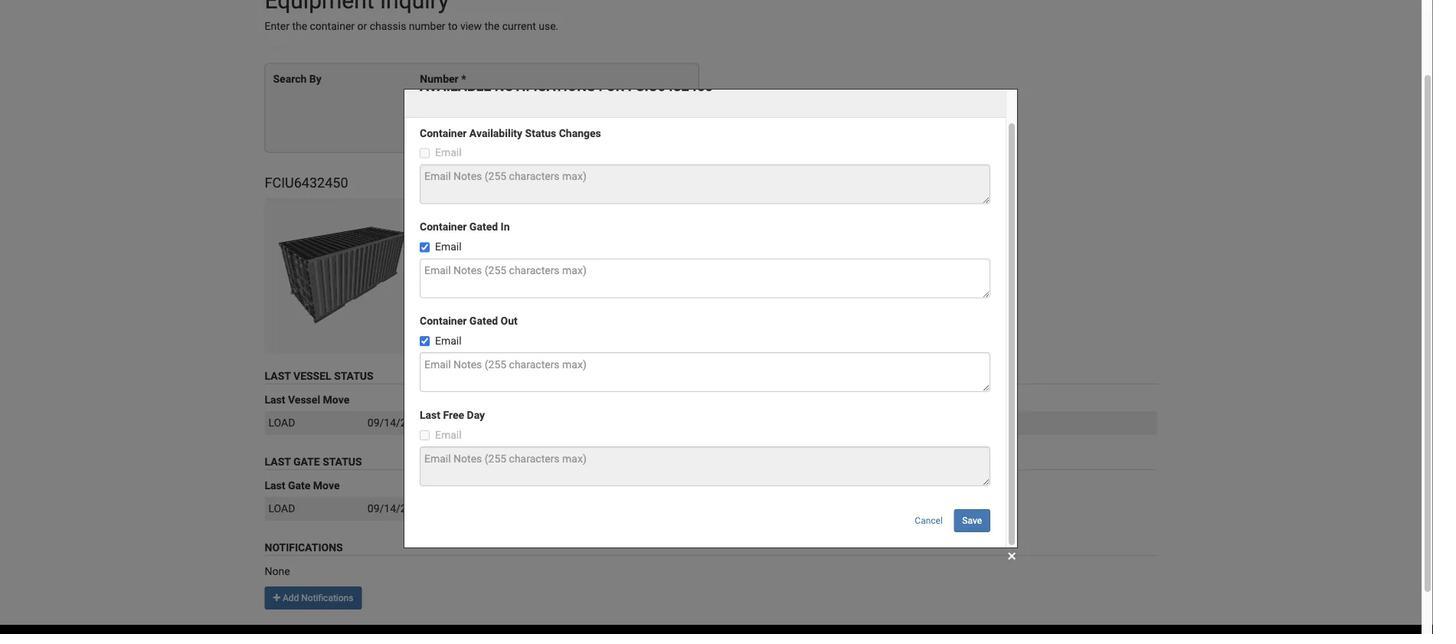 Task type: vqa. For each thing, say whether or not it's contained in the screenshot.
Log in button
no



Task type: describe. For each thing, give the bounding box(es) containing it.
to
[[448, 20, 458, 33]]

last for last gate status
[[265, 455, 291, 468]]

1 the from the left
[[292, 20, 307, 33]]

(msc)
[[634, 200, 664, 212]]

plus image
[[273, 593, 280, 602]]

none
[[265, 565, 290, 577]]

line:
[[494, 200, 516, 212]]

current
[[502, 20, 536, 33]]

last gate status
[[265, 455, 362, 468]]

last vessel move
[[265, 394, 350, 406]]

chassis
[[370, 20, 406, 33]]

notifications inside button
[[301, 593, 353, 604]]

search
[[273, 73, 307, 85]]

pm for last vessel move
[[451, 417, 467, 429]]

pm for last gate move
[[451, 502, 467, 515]]

v
[[540, 261, 547, 274]]

verified
[[820, 200, 856, 212]]

move for last vessel move
[[323, 394, 350, 406]]

09/14/2023 1:35 pm for last vessel move
[[368, 417, 467, 429]]

lines
[[602, 200, 631, 212]]

load for vessel
[[269, 417, 295, 429]]

use.
[[539, 20, 559, 33]]

0610188
[[550, 261, 593, 274]]

09/14/2023 for last gate move
[[368, 502, 425, 515]]

last gate move
[[265, 479, 340, 492]]

09/14/2023 1:35 pm for last gate move
[[368, 502, 467, 515]]

vessel for status
[[293, 370, 331, 382]]

location:
[[494, 261, 538, 274]]

search by
[[273, 73, 322, 85]]

2.10
[[563, 276, 584, 289]]

container
[[310, 20, 355, 33]]

chassis number
[[494, 479, 573, 492]]

0 vertical spatial number
[[420, 73, 459, 85]]

vessel for move
[[288, 394, 320, 406]]

add notifications link
[[265, 587, 362, 610]]

enter
[[265, 20, 290, 33]]

number *
[[420, 73, 466, 85]]

move for last gate move
[[313, 479, 340, 492]]

2 the from the left
[[485, 20, 500, 33]]

enter the container or chassis number to view the current use.
[[265, 20, 559, 33]]

status:
[[494, 246, 527, 258]]

mass
[[889, 200, 915, 212]]

0 vertical spatial gross
[[858, 200, 886, 212]]

20dr image
[[265, 199, 419, 353]]

gate for move
[[288, 479, 311, 492]]



Task type: locate. For each thing, give the bounding box(es) containing it.
0 vertical spatial 1:35
[[427, 417, 448, 429]]

1 vertical spatial status
[[323, 455, 362, 468]]

1 pm from the top
[[451, 417, 467, 429]]

09/14/2023 1:35 pm
[[368, 417, 467, 429], [368, 502, 467, 515]]

category:
[[494, 230, 539, 243]]

status
[[334, 370, 374, 382], [323, 455, 362, 468]]

1 vertical spatial vessel
[[288, 394, 320, 406]]

vessel up last vessel move
[[293, 370, 331, 382]]

mt
[[587, 276, 603, 289]]

notifications up 'none'
[[265, 541, 343, 554]]

gate for status
[[293, 455, 320, 468]]

last for last gate move
[[265, 479, 285, 492]]

1 vertical spatial gross
[[494, 276, 522, 289]]

load
[[269, 417, 295, 429], [269, 502, 295, 515]]

status for last gate status
[[323, 455, 362, 468]]

2 09/14/2023 from the top
[[368, 502, 425, 515]]

1 vertical spatial 09/14/2023 1:35 pm
[[368, 502, 467, 515]]

status up last gate move
[[323, 455, 362, 468]]

number left *
[[420, 73, 459, 85]]

view
[[460, 20, 482, 33]]

1 09/14/2023 1:35 pm from the top
[[368, 417, 467, 429]]

notifications
[[265, 541, 343, 554], [301, 593, 353, 604]]

1 vertical spatial number
[[534, 479, 573, 492]]

1 horizontal spatial the
[[485, 20, 500, 33]]

1 1:35 from the top
[[427, 417, 448, 429]]

1 vertical spatial 09/14/2023
[[368, 502, 425, 515]]

notifications right add
[[301, 593, 353, 604]]

pm
[[451, 417, 467, 429], [451, 502, 467, 515]]

0 vertical spatial notifications
[[265, 541, 343, 554]]

or
[[357, 20, 367, 33]]

1 horizontal spatial gross
[[858, 200, 886, 212]]

1:35
[[427, 417, 448, 429], [427, 502, 448, 515]]

0 vertical spatial 09/14/2023
[[368, 417, 425, 429]]

by
[[309, 73, 322, 85]]

2 last from the top
[[265, 394, 285, 406]]

number
[[409, 20, 446, 33]]

move
[[323, 394, 350, 406], [313, 479, 340, 492]]

move down last vessel status
[[323, 394, 350, 406]]

1:35 for last gate move
[[427, 502, 448, 515]]

1 vertical spatial 1:35
[[427, 502, 448, 515]]

add
[[283, 593, 299, 604]]

4 last from the top
[[265, 479, 285, 492]]

1:35 for last vessel move
[[427, 417, 448, 429]]

load for gate
[[269, 502, 295, 515]]

status up last vessel move
[[334, 370, 374, 382]]

0 horizontal spatial the
[[292, 20, 307, 33]]

2 pm from the top
[[451, 502, 467, 515]]

1 load from the top
[[269, 417, 295, 429]]

1 vertical spatial notifications
[[301, 593, 353, 604]]

last for last vessel move
[[265, 394, 285, 406]]

load down last gate move
[[269, 502, 295, 515]]

status for last vessel status
[[334, 370, 374, 382]]

the right view
[[485, 20, 500, 33]]

vessel
[[293, 370, 331, 382], [288, 394, 320, 406]]

mediteranean
[[519, 200, 599, 212]]

number right chassis
[[534, 479, 573, 492]]

last vessel status
[[265, 370, 374, 382]]

number
[[420, 73, 459, 85], [534, 479, 573, 492]]

Number * text field
[[420, 91, 691, 114]]

add notifications
[[280, 593, 353, 604]]

1 vertical spatial move
[[313, 479, 340, 492]]

gross inside line: mediteranean lines (msc) size/type: category: status: empty location: v 0610188 gross weight: 2.10 mt
[[494, 276, 522, 289]]

edit verified gross mass
[[799, 200, 915, 212]]

09/14/2023 for last vessel move
[[368, 417, 425, 429]]

1 vertical spatial load
[[269, 502, 295, 515]]

last down last gate status
[[265, 479, 285, 492]]

2 1:35 from the top
[[427, 502, 448, 515]]

last up last vessel move
[[265, 370, 291, 382]]

gross
[[858, 200, 886, 212], [494, 276, 522, 289]]

the
[[292, 20, 307, 33], [485, 20, 500, 33]]

gate down last gate status
[[288, 479, 311, 492]]

empty
[[529, 246, 560, 258]]

last down last vessel status
[[265, 394, 285, 406]]

1 vertical spatial gate
[[288, 479, 311, 492]]

0 vertical spatial vessel
[[293, 370, 331, 382]]

0 horizontal spatial number
[[420, 73, 459, 85]]

gate up last gate move
[[293, 455, 320, 468]]

line: mediteranean lines (msc) size/type: category: status: empty location: v 0610188 gross weight: 2.10 mt
[[494, 200, 664, 289]]

chassis
[[494, 479, 532, 492]]

last for last vessel status
[[265, 370, 291, 382]]

move down last gate status
[[313, 479, 340, 492]]

vessel down last vessel status
[[288, 394, 320, 406]]

3 last from the top
[[265, 455, 291, 468]]

fciu6432450
[[265, 175, 348, 191]]

gate
[[293, 455, 320, 468], [288, 479, 311, 492]]

0 horizontal spatial gross
[[494, 276, 522, 289]]

0 vertical spatial 09/14/2023 1:35 pm
[[368, 417, 467, 429]]

0 vertical spatial pm
[[451, 417, 467, 429]]

the right enter
[[292, 20, 307, 33]]

last
[[265, 370, 291, 382], [265, 394, 285, 406], [265, 455, 291, 468], [265, 479, 285, 492]]

1 09/14/2023 from the top
[[368, 417, 425, 429]]

gross left mass
[[858, 200, 886, 212]]

edit verified gross mass link
[[799, 200, 915, 212]]

0 vertical spatial load
[[269, 417, 295, 429]]

*
[[461, 73, 466, 85]]

0 vertical spatial status
[[334, 370, 374, 382]]

0 vertical spatial gate
[[293, 455, 320, 468]]

09/14/2023
[[368, 417, 425, 429], [368, 502, 425, 515]]

2 09/14/2023 1:35 pm from the top
[[368, 502, 467, 515]]

weight:
[[524, 276, 560, 289]]

add notifications button
[[265, 587, 362, 610]]

edit
[[799, 200, 817, 212]]

last up last gate move
[[265, 455, 291, 468]]

1 vertical spatial pm
[[451, 502, 467, 515]]

1 horizontal spatial number
[[534, 479, 573, 492]]

gross down location:
[[494, 276, 522, 289]]

load down last vessel move
[[269, 417, 295, 429]]

0 vertical spatial move
[[323, 394, 350, 406]]

size/type:
[[494, 215, 543, 228]]

1 last from the top
[[265, 370, 291, 382]]

2 load from the top
[[269, 502, 295, 515]]



